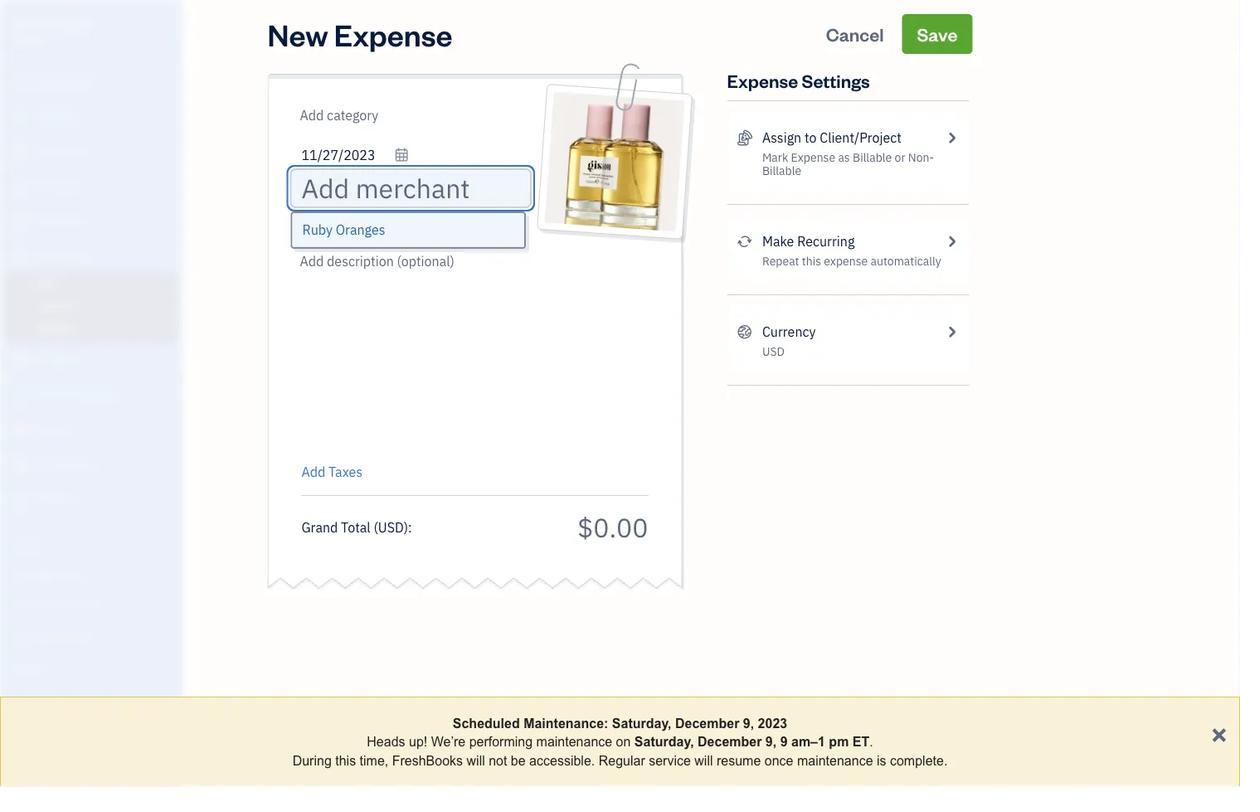 Task type: locate. For each thing, give the bounding box(es) containing it.
Merchant text field
[[302, 172, 528, 205]]

settings link
[[4, 652, 178, 681]]

on
[[616, 735, 631, 750]]

1 horizontal spatial maintenance
[[797, 753, 873, 768]]

0 vertical spatial settings
[[802, 68, 870, 92]]

expense
[[334, 14, 453, 54], [727, 68, 798, 92], [791, 150, 836, 165]]

save button
[[902, 14, 973, 54]]

maintenance down pm
[[797, 753, 873, 768]]

9, left 9
[[766, 735, 777, 750]]

oranges inside 'list box'
[[336, 221, 385, 239]]

2 vertical spatial expense
[[791, 150, 836, 165]]

×
[[1212, 718, 1227, 749]]

regular
[[599, 753, 645, 768]]

oranges down 'merchant' text field
[[336, 221, 385, 239]]

):
[[404, 519, 412, 536]]

usd
[[763, 344, 785, 359], [378, 519, 404, 536]]

currency
[[763, 323, 816, 341]]

repeat this expense automatically
[[763, 254, 942, 269]]

1 vertical spatial settings
[[12, 659, 50, 673]]

expense image
[[11, 248, 31, 265]]

as
[[838, 150, 850, 165]]

add
[[302, 463, 326, 481]]

billable down client/project
[[853, 150, 892, 165]]

saturday, up on
[[612, 716, 672, 731]]

connections
[[38, 629, 97, 642]]

scheduled
[[453, 716, 520, 731]]

team
[[12, 567, 39, 581]]

1 vertical spatial ruby
[[302, 221, 333, 239]]

assign
[[763, 129, 802, 146]]

services
[[60, 598, 100, 612]]

usd right total
[[378, 519, 404, 536]]

billable
[[853, 150, 892, 165], [763, 163, 802, 178]]

0 vertical spatial chevronright image
[[944, 232, 960, 251]]

this left time,
[[335, 753, 356, 768]]

0 vertical spatial oranges
[[44, 15, 91, 31]]

service
[[649, 753, 691, 768]]

settings
[[802, 68, 870, 92], [12, 659, 50, 673]]

1 will from the left
[[467, 753, 485, 768]]

settings inside "link"
[[12, 659, 50, 673]]

0 horizontal spatial oranges
[[44, 15, 91, 31]]

oranges inside the ruby oranges owner
[[44, 15, 91, 31]]

oranges up "owner"
[[44, 15, 91, 31]]

this inside scheduled maintenance: saturday, december 9, 2023 heads up! we're performing maintenance on saturday, december 9, 9 am–1 pm et . during this time, freshbooks will not be accessible. regular service will resume once maintenance is complete.
[[335, 753, 356, 768]]

not
[[489, 753, 507, 768]]

0 vertical spatial usd
[[763, 344, 785, 359]]

non-
[[909, 150, 935, 165]]

1 horizontal spatial this
[[802, 254, 822, 269]]

settings down bank
[[12, 659, 50, 673]]

0 vertical spatial ruby
[[13, 15, 42, 31]]

recurring
[[798, 233, 855, 250]]

1 horizontal spatial 9,
[[766, 735, 777, 750]]

1 vertical spatial 9,
[[766, 735, 777, 750]]

1 vertical spatial maintenance
[[797, 753, 873, 768]]

settings down cancel button
[[802, 68, 870, 92]]

Category text field
[[300, 105, 442, 125]]

1 vertical spatial this
[[335, 753, 356, 768]]

ruby
[[13, 15, 42, 31], [302, 221, 333, 239]]

9,
[[743, 716, 754, 731], [766, 735, 777, 750]]

ruby inside 'list box'
[[302, 221, 333, 239]]

1 vertical spatial usd
[[378, 519, 404, 536]]

members
[[41, 567, 85, 581]]

payment image
[[11, 213, 31, 230]]

bank connections
[[12, 629, 97, 642]]

1 horizontal spatial ruby
[[302, 221, 333, 239]]

ruby for ruby oranges
[[302, 221, 333, 239]]

9, left 2023
[[743, 716, 754, 731]]

expense inside "mark expense as billable or non- billable"
[[791, 150, 836, 165]]

delete image
[[570, 206, 652, 229]]

to
[[805, 129, 817, 146]]

assign to client/project
[[763, 129, 902, 146]]

make recurring
[[763, 233, 855, 250]]

1 horizontal spatial usd
[[763, 344, 785, 359]]

timer image
[[11, 387, 31, 403]]

1 horizontal spatial oranges
[[336, 221, 385, 239]]

1 vertical spatial chevronright image
[[944, 322, 960, 342]]

ruby inside the ruby oranges owner
[[13, 15, 42, 31]]

2 chevronright image from the top
[[944, 322, 960, 342]]

new
[[268, 14, 328, 54]]

0 horizontal spatial maintenance
[[537, 735, 613, 750]]

bank connections link
[[4, 622, 178, 651]]

× dialog
[[0, 697, 1241, 788]]

oranges for ruby oranges owner
[[44, 15, 91, 31]]

scheduled maintenance: saturday, december 9, 2023 heads up! we're performing maintenance on saturday, december 9, 9 am–1 pm et . during this time, freshbooks will not be accessible. regular service will resume once maintenance is complete.
[[293, 716, 948, 768]]

this
[[802, 254, 822, 269], [335, 753, 356, 768]]

chevronright image
[[944, 232, 960, 251], [944, 322, 960, 342]]

billable down assign
[[763, 163, 802, 178]]

0 horizontal spatial 9,
[[743, 716, 754, 731]]

oranges for ruby oranges
[[336, 221, 385, 239]]

expense
[[824, 254, 868, 269]]

0 horizontal spatial will
[[467, 753, 485, 768]]

refresh image
[[737, 232, 753, 251]]

1 chevronright image from the top
[[944, 232, 960, 251]]

maintenance down maintenance: at the left
[[537, 735, 613, 750]]

1 vertical spatial oranges
[[336, 221, 385, 239]]

0 horizontal spatial usd
[[378, 519, 404, 536]]

0 horizontal spatial settings
[[12, 659, 50, 673]]

this down make recurring
[[802, 254, 822, 269]]

will right service
[[695, 753, 713, 768]]

(
[[374, 519, 378, 536]]

0 vertical spatial saturday,
[[612, 716, 672, 731]]

0 vertical spatial expense
[[334, 14, 453, 54]]

0 horizontal spatial this
[[335, 753, 356, 768]]

maintenance
[[537, 735, 613, 750], [797, 753, 873, 768]]

usd down currency
[[763, 344, 785, 359]]

december
[[675, 716, 740, 731], [698, 735, 762, 750]]

items
[[12, 598, 38, 612]]

0 vertical spatial december
[[675, 716, 740, 731]]

will
[[467, 753, 485, 768], [695, 753, 713, 768]]

saturday,
[[612, 716, 672, 731], [635, 735, 694, 750]]

client image
[[11, 109, 31, 125]]

Description text field
[[293, 251, 640, 451]]

during
[[293, 753, 332, 768]]

1 horizontal spatial will
[[695, 753, 713, 768]]

add taxes
[[302, 463, 363, 481]]

chevronright image for currency
[[944, 322, 960, 342]]

maintenance:
[[524, 716, 609, 731]]

dashboard image
[[11, 74, 31, 90]]

once
[[765, 753, 794, 768]]

will left not
[[467, 753, 485, 768]]

saturday, up service
[[635, 735, 694, 750]]

be
[[511, 753, 526, 768]]

0 horizontal spatial ruby
[[13, 15, 42, 31]]

oranges
[[44, 15, 91, 31], [336, 221, 385, 239]]

am–1
[[792, 735, 826, 750]]

bank
[[12, 629, 36, 642]]



Task type: vqa. For each thing, say whether or not it's contained in the screenshot.
the see who owes you, and who's late to pay
no



Task type: describe. For each thing, give the bounding box(es) containing it.
Date in MM/DD/YYYY format text field
[[302, 146, 410, 164]]

mark
[[763, 150, 789, 165]]

et
[[853, 735, 870, 750]]

ruby oranges owner
[[13, 15, 91, 46]]

freshbooks image
[[78, 761, 105, 781]]

9
[[781, 735, 788, 750]]

2023
[[758, 716, 788, 731]]

items and services link
[[4, 591, 178, 620]]

repeat
[[763, 254, 800, 269]]

expensesrebilling image
[[737, 128, 753, 148]]

client/project
[[820, 129, 902, 146]]

chart image
[[11, 456, 31, 473]]

0 vertical spatial maintenance
[[537, 735, 613, 750]]

invoice image
[[11, 178, 31, 195]]

apps
[[12, 536, 37, 550]]

ruby for ruby oranges owner
[[13, 15, 42, 31]]

report image
[[11, 491, 31, 508]]

project image
[[11, 352, 31, 368]]

freshbooks
[[392, 753, 463, 768]]

time,
[[360, 753, 389, 768]]

currencyandlanguage image
[[737, 322, 753, 342]]

ruby oranges list box
[[293, 213, 524, 247]]

and
[[40, 598, 58, 612]]

estimate image
[[11, 144, 31, 160]]

cancel button
[[811, 14, 899, 54]]

is
[[877, 753, 887, 768]]

make
[[763, 233, 794, 250]]

0 horizontal spatial billable
[[763, 163, 802, 178]]

save
[[917, 22, 958, 46]]

owner
[[13, 33, 46, 46]]

items and services
[[12, 598, 100, 612]]

apps link
[[4, 529, 178, 558]]

1 horizontal spatial settings
[[802, 68, 870, 92]]

1 vertical spatial expense
[[727, 68, 798, 92]]

resume
[[717, 753, 761, 768]]

.
[[870, 735, 874, 750]]

chevronright image for make recurring
[[944, 232, 960, 251]]

image
[[612, 209, 652, 229]]

we're
[[431, 735, 466, 750]]

mark expense as billable or non- billable
[[763, 150, 935, 178]]

1 vertical spatial december
[[698, 735, 762, 750]]

0 vertical spatial 9,
[[743, 716, 754, 731]]

cancel
[[826, 22, 884, 46]]

grand total ( usd ):
[[302, 519, 412, 536]]

expense for new expense
[[334, 14, 453, 54]]

expense for mark expense as billable or non- billable
[[791, 150, 836, 165]]

heads
[[367, 735, 405, 750]]

expense settings
[[727, 68, 870, 92]]

performing
[[469, 735, 533, 750]]

money image
[[11, 422, 31, 438]]

team members link
[[4, 560, 178, 589]]

total
[[341, 519, 371, 536]]

main element
[[0, 0, 224, 788]]

up!
[[409, 735, 428, 750]]

1 vertical spatial saturday,
[[635, 735, 694, 750]]

pm
[[829, 735, 849, 750]]

or
[[895, 150, 906, 165]]

× button
[[1212, 718, 1227, 749]]

0 vertical spatial this
[[802, 254, 822, 269]]

2 will from the left
[[695, 753, 713, 768]]

chevronright image
[[944, 128, 960, 148]]

taxes
[[329, 463, 363, 481]]

grand
[[302, 519, 338, 536]]

team members
[[12, 567, 85, 581]]

add taxes button
[[302, 462, 363, 482]]

automatically
[[871, 254, 942, 269]]

1 horizontal spatial billable
[[853, 150, 892, 165]]

accessible.
[[530, 753, 595, 768]]

new expense
[[268, 14, 453, 54]]

delete image button
[[570, 205, 652, 230]]

ruby oranges
[[302, 221, 385, 239]]

complete.
[[890, 753, 948, 768]]

Amount (USD) text field
[[577, 510, 649, 545]]

delete
[[570, 206, 610, 226]]



